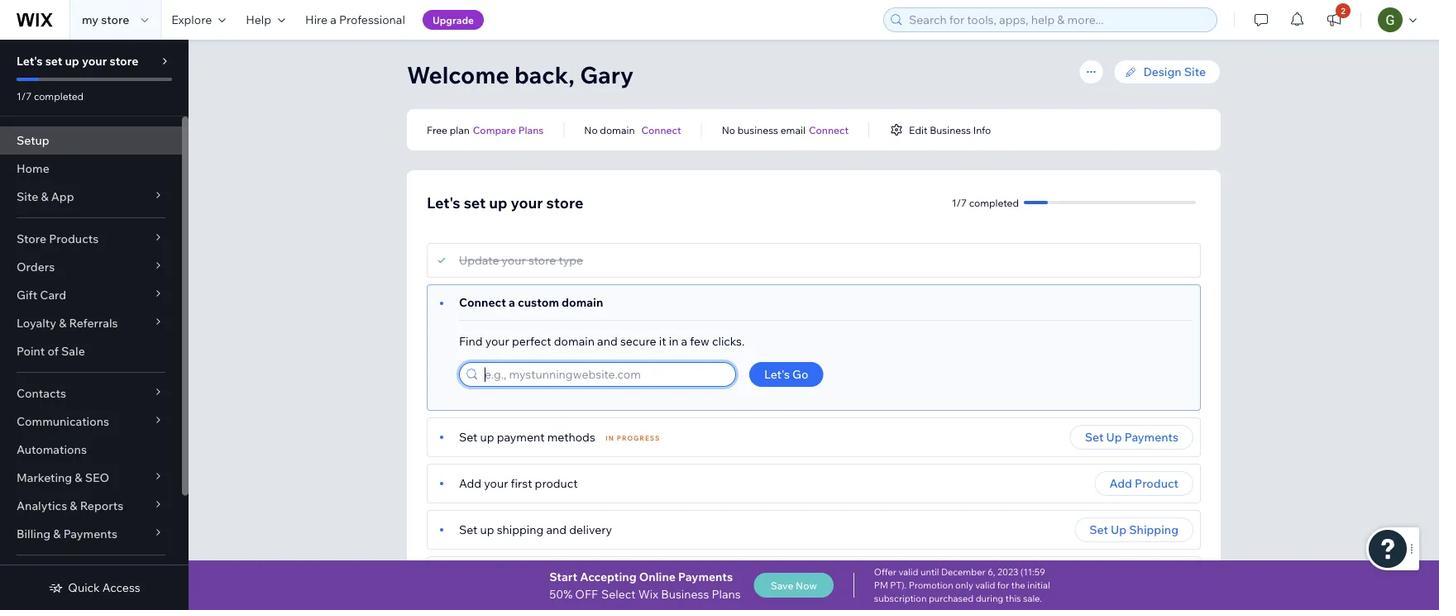 Task type: vqa. For each thing, say whether or not it's contained in the screenshot.
"Of"
yes



Task type: describe. For each thing, give the bounding box(es) containing it.
upgrade
[[433, 14, 474, 26]]

let's go
[[765, 367, 809, 382]]

access
[[102, 581, 140, 595]]

set up shipping
[[1090, 523, 1179, 537]]

1 vertical spatial valid
[[976, 580, 996, 592]]

your inside sidebar element
[[82, 54, 107, 68]]

add product
[[1110, 477, 1179, 491]]

clicks.
[[712, 334, 745, 349]]

set up payment methods
[[459, 430, 596, 445]]

gift card button
[[0, 281, 182, 309]]

let's inside button
[[765, 367, 790, 382]]

store
[[17, 232, 46, 246]]

app
[[51, 189, 74, 204]]

design your website
[[459, 569, 569, 584]]

0 horizontal spatial connect
[[459, 295, 506, 310]]

purchased
[[929, 593, 974, 605]]

initial
[[1028, 580, 1051, 592]]

save now
[[771, 580, 817, 592]]

connect a custom domain
[[459, 295, 603, 310]]

email
[[781, 124, 806, 136]]

few
[[690, 334, 710, 349]]

site inside button
[[1157, 569, 1179, 584]]

1 horizontal spatial let's set up your store
[[427, 193, 584, 212]]

home
[[17, 161, 49, 176]]

marketing & seo
[[17, 471, 109, 485]]

quick
[[68, 581, 100, 595]]

welcome back, gary
[[407, 60, 634, 89]]

select
[[602, 587, 636, 601]]

quick access
[[68, 581, 140, 595]]

gary
[[580, 60, 634, 89]]

find
[[459, 334, 483, 349]]

1 horizontal spatial completed
[[970, 197, 1019, 209]]

hire a professional
[[305, 12, 405, 27]]

design site inside button
[[1117, 569, 1179, 584]]

your for update
[[502, 253, 526, 268]]

connect link for no domain connect
[[642, 122, 682, 137]]

add product button
[[1095, 472, 1194, 496]]

& for loyalty
[[59, 316, 66, 331]]

find your perfect domain and secure it in a few clicks.
[[459, 334, 745, 349]]

automations link
[[0, 436, 182, 464]]

a for custom
[[509, 295, 515, 310]]

0 horizontal spatial and
[[546, 523, 567, 537]]

sale.
[[1023, 593, 1042, 605]]

my store
[[82, 12, 129, 27]]

let's go button
[[750, 362, 824, 387]]

my
[[82, 12, 99, 27]]

referrals
[[69, 316, 118, 331]]

wix
[[639, 587, 659, 601]]

up left payment
[[480, 430, 494, 445]]

store inside sidebar element
[[110, 54, 138, 68]]

your up update your store type
[[511, 193, 543, 212]]

site inside dropdown button
[[17, 189, 38, 204]]

edit business info button
[[890, 122, 991, 137]]

2
[[1341, 5, 1346, 16]]

custom
[[518, 295, 559, 310]]

setup link
[[0, 127, 182, 155]]

off
[[575, 587, 598, 601]]

pm
[[874, 580, 889, 592]]

up inside sidebar element
[[65, 54, 79, 68]]

card
[[40, 288, 66, 302]]

payments for set up payments
[[1125, 430, 1179, 445]]

(11:59
[[1021, 567, 1046, 578]]

billing & payments button
[[0, 520, 182, 549]]

in
[[669, 334, 679, 349]]

shipping
[[497, 523, 544, 537]]

6,
[[988, 567, 996, 578]]

perfect
[[512, 334, 552, 349]]

up up update
[[489, 193, 508, 212]]

during
[[976, 593, 1004, 605]]

billing
[[17, 527, 51, 542]]

website
[[526, 569, 569, 584]]

1 horizontal spatial set
[[464, 193, 486, 212]]

0 horizontal spatial plans
[[519, 124, 544, 136]]

& for marketing
[[75, 471, 82, 485]]

this
[[1006, 593, 1021, 605]]

reports
[[80, 499, 123, 513]]

pt).
[[891, 580, 907, 592]]

store up type
[[547, 193, 584, 212]]

free plan compare plans
[[427, 124, 544, 136]]

payments inside the start accepting online payments 50% off select wix business plans
[[679, 570, 733, 584]]

analytics
[[17, 499, 67, 513]]

your for add
[[484, 477, 508, 491]]

add your first product
[[459, 477, 578, 491]]

online
[[639, 570, 676, 584]]

business inside the start accepting online payments 50% off select wix business plans
[[661, 587, 709, 601]]

in
[[606, 434, 615, 443]]

explore
[[171, 12, 212, 27]]

point of sale
[[17, 344, 85, 359]]

help button
[[236, 0, 295, 40]]

update your store type
[[459, 253, 583, 268]]

orders button
[[0, 253, 182, 281]]

communications button
[[0, 408, 182, 436]]

0 vertical spatial domain
[[600, 124, 635, 136]]

0 vertical spatial site
[[1185, 65, 1206, 79]]

edit
[[909, 124, 928, 136]]

product
[[535, 477, 578, 491]]

marketing
[[17, 471, 72, 485]]

no for no business email
[[722, 124, 736, 136]]

store right my
[[101, 12, 129, 27]]

welcome
[[407, 60, 509, 89]]

until
[[921, 567, 939, 578]]



Task type: locate. For each thing, give the bounding box(es) containing it.
a
[[330, 12, 337, 27], [509, 295, 515, 310], [681, 334, 688, 349]]

1 horizontal spatial plans
[[712, 587, 741, 601]]

accepting
[[580, 570, 637, 584]]

hire
[[305, 12, 328, 27]]

up left the shipping
[[480, 523, 494, 537]]

domain for custom
[[562, 295, 603, 310]]

add left first
[[459, 477, 482, 491]]

1 vertical spatial business
[[661, 587, 709, 601]]

1 vertical spatial domain
[[562, 295, 603, 310]]

setup
[[17, 133, 49, 148]]

design site link
[[1114, 60, 1221, 84]]

product
[[1135, 477, 1179, 491]]

1 vertical spatial plans
[[712, 587, 741, 601]]

0 vertical spatial valid
[[899, 567, 919, 578]]

& for site
[[41, 189, 48, 204]]

2 horizontal spatial payments
[[1125, 430, 1179, 445]]

1 horizontal spatial connect link
[[809, 122, 849, 137]]

a left custom
[[509, 295, 515, 310]]

2 vertical spatial let's
[[765, 367, 790, 382]]

no left business
[[722, 124, 736, 136]]

start accepting online payments 50% off select wix business plans
[[550, 570, 741, 601]]

let's up update
[[427, 193, 461, 212]]

2 vertical spatial domain
[[554, 334, 595, 349]]

set inside button
[[1090, 523, 1109, 537]]

1 horizontal spatial 1/7
[[952, 197, 967, 209]]

products
[[49, 232, 99, 246]]

up for payments
[[1107, 430, 1122, 445]]

1/7
[[17, 90, 32, 102], [952, 197, 967, 209]]

0 horizontal spatial completed
[[34, 90, 84, 102]]

completed up setup
[[34, 90, 84, 102]]

automations
[[17, 443, 87, 457]]

set left payment
[[459, 430, 478, 445]]

set
[[45, 54, 62, 68], [464, 193, 486, 212]]

save
[[771, 580, 794, 592]]

1 horizontal spatial 1/7 completed
[[952, 197, 1019, 209]]

0 vertical spatial business
[[930, 124, 971, 136]]

back,
[[515, 60, 575, 89]]

set for set up shipping and delivery
[[459, 523, 478, 537]]

2 horizontal spatial connect
[[809, 124, 849, 136]]

set for set up payments
[[1085, 430, 1104, 445]]

2 no from the left
[[722, 124, 736, 136]]

up inside button
[[1107, 430, 1122, 445]]

set left the shipping
[[459, 523, 478, 537]]

site & app
[[17, 189, 74, 204]]

0 vertical spatial up
[[1107, 430, 1122, 445]]

design inside button
[[1117, 569, 1155, 584]]

1/7 completed inside sidebar element
[[17, 90, 84, 102]]

let's left go
[[765, 367, 790, 382]]

0 horizontal spatial add
[[459, 477, 482, 491]]

your left first
[[484, 477, 508, 491]]

& inside popup button
[[53, 527, 61, 542]]

help
[[246, 12, 271, 27]]

0 vertical spatial 1/7 completed
[[17, 90, 84, 102]]

for
[[998, 580, 1010, 592]]

domain down gary
[[600, 124, 635, 136]]

0 vertical spatial payments
[[1125, 430, 1179, 445]]

e.g., mystunningwebsite.com field
[[480, 363, 731, 386]]

2 connect link from the left
[[809, 122, 849, 137]]

set inside button
[[1085, 430, 1104, 445]]

plans inside the start accepting online payments 50% off select wix business plans
[[712, 587, 741, 601]]

add for add your first product
[[459, 477, 482, 491]]

offer valid until december 6, 2023 (11:59 pm pt). promotion only valid for the initial subscription purchased during this sale.
[[874, 567, 1051, 605]]

point of sale link
[[0, 338, 182, 366]]

1 horizontal spatial a
[[509, 295, 515, 310]]

1/7 inside sidebar element
[[17, 90, 32, 102]]

0 horizontal spatial no
[[584, 124, 598, 136]]

payments inside button
[[1125, 430, 1179, 445]]

2 horizontal spatial site
[[1185, 65, 1206, 79]]

1/7 completed
[[17, 90, 84, 102], [952, 197, 1019, 209]]

1 vertical spatial site
[[17, 189, 38, 204]]

1 horizontal spatial valid
[[976, 580, 996, 592]]

connect link for no business email connect
[[809, 122, 849, 137]]

the
[[1012, 580, 1026, 592]]

& for analytics
[[70, 499, 77, 513]]

completed inside sidebar element
[[34, 90, 84, 102]]

1 horizontal spatial site
[[1157, 569, 1179, 584]]

set up setup
[[45, 54, 62, 68]]

let's up setup
[[17, 54, 43, 68]]

valid up pt).
[[899, 567, 919, 578]]

set left shipping
[[1090, 523, 1109, 537]]

0 horizontal spatial connect link
[[642, 122, 682, 137]]

december
[[942, 567, 986, 578]]

2 horizontal spatial a
[[681, 334, 688, 349]]

0 horizontal spatial site
[[17, 189, 38, 204]]

0 horizontal spatial business
[[661, 587, 709, 601]]

1 vertical spatial set
[[464, 193, 486, 212]]

domain for perfect
[[554, 334, 595, 349]]

business down online
[[661, 587, 709, 601]]

1 vertical spatial a
[[509, 295, 515, 310]]

store products button
[[0, 225, 182, 253]]

billing & payments
[[17, 527, 117, 542]]

2 vertical spatial site
[[1157, 569, 1179, 584]]

plan
[[450, 124, 470, 136]]

completed down 'info'
[[970, 197, 1019, 209]]

site & app button
[[0, 183, 182, 211]]

gift card
[[17, 288, 66, 302]]

add inside "add product" button
[[1110, 477, 1133, 491]]

0 horizontal spatial set
[[45, 54, 62, 68]]

go
[[793, 367, 809, 382]]

2 vertical spatial payments
[[679, 570, 733, 584]]

0 vertical spatial completed
[[34, 90, 84, 102]]

loyalty
[[17, 316, 56, 331]]

communications
[[17, 415, 109, 429]]

1 horizontal spatial business
[[930, 124, 971, 136]]

a right in
[[681, 334, 688, 349]]

1/7 completed down 'info'
[[952, 197, 1019, 209]]

design site button
[[1102, 564, 1194, 589]]

payments up "product"
[[1125, 430, 1179, 445]]

connect
[[642, 124, 682, 136], [809, 124, 849, 136], [459, 295, 506, 310]]

Search for tools, apps, help & more... field
[[904, 8, 1212, 31]]

set up payments button
[[1070, 425, 1194, 450]]

& for billing
[[53, 527, 61, 542]]

now
[[796, 580, 817, 592]]

set up update
[[464, 193, 486, 212]]

store
[[101, 12, 129, 27], [110, 54, 138, 68], [547, 193, 584, 212], [529, 253, 556, 268]]

up for shipping
[[1111, 523, 1127, 537]]

1 horizontal spatial add
[[1110, 477, 1133, 491]]

1/7 down 'edit business info'
[[952, 197, 967, 209]]

shipping
[[1130, 523, 1179, 537]]

0 horizontal spatial let's set up your store
[[17, 54, 138, 68]]

1 vertical spatial design site
[[1117, 569, 1179, 584]]

let's
[[17, 54, 43, 68], [427, 193, 461, 212], [765, 367, 790, 382]]

payments for billing & payments
[[63, 527, 117, 542]]

payments inside popup button
[[63, 527, 117, 542]]

let's set up your store inside sidebar element
[[17, 54, 138, 68]]

plans right compare on the top left of the page
[[519, 124, 544, 136]]

plans left save
[[712, 587, 741, 601]]

1 horizontal spatial no
[[722, 124, 736, 136]]

set up shipping and delivery
[[459, 523, 612, 537]]

& inside dropdown button
[[41, 189, 48, 204]]

1 horizontal spatial connect
[[642, 124, 682, 136]]

add for add product
[[1110, 477, 1133, 491]]

0 vertical spatial a
[[330, 12, 337, 27]]

1/7 up setup
[[17, 90, 32, 102]]

no for no domain
[[584, 124, 598, 136]]

a right hire
[[330, 12, 337, 27]]

0 horizontal spatial 1/7 completed
[[17, 90, 84, 102]]

0 vertical spatial and
[[597, 334, 618, 349]]

2 vertical spatial a
[[681, 334, 688, 349]]

let's set up your store up update your store type
[[427, 193, 584, 212]]

0 vertical spatial let's
[[17, 54, 43, 68]]

1 horizontal spatial payments
[[679, 570, 733, 584]]

no domain connect
[[584, 124, 682, 136]]

domain right perfect
[[554, 334, 595, 349]]

methods
[[547, 430, 596, 445]]

domain up find your perfect domain and secure it in a few clicks.
[[562, 295, 603, 310]]

contacts button
[[0, 380, 182, 408]]

0 vertical spatial plans
[[519, 124, 544, 136]]

your
[[82, 54, 107, 68], [511, 193, 543, 212], [502, 253, 526, 268], [485, 334, 510, 349], [484, 477, 508, 491], [500, 569, 524, 584]]

set up shipping button
[[1075, 518, 1194, 543]]

a inside the hire a professional link
[[330, 12, 337, 27]]

sidebar element
[[0, 40, 189, 611]]

subscription
[[874, 593, 927, 605]]

let's inside sidebar element
[[17, 54, 43, 68]]

1 vertical spatial up
[[1111, 523, 1127, 537]]

1 vertical spatial completed
[[970, 197, 1019, 209]]

business
[[738, 124, 779, 136]]

set for set up shipping
[[1090, 523, 1109, 537]]

0 horizontal spatial let's
[[17, 54, 43, 68]]

and left delivery at the left bottom
[[546, 523, 567, 537]]

loyalty & referrals button
[[0, 309, 182, 338]]

add
[[459, 477, 482, 491], [1110, 477, 1133, 491]]

& right loyalty on the left of page
[[59, 316, 66, 331]]

store left type
[[529, 253, 556, 268]]

0 horizontal spatial payments
[[63, 527, 117, 542]]

0 horizontal spatial a
[[330, 12, 337, 27]]

2023
[[998, 567, 1019, 578]]

2 add from the left
[[1110, 477, 1133, 491]]

quick access button
[[48, 581, 140, 596]]

& left reports
[[70, 499, 77, 513]]

& left seo
[[75, 471, 82, 485]]

business left 'info'
[[930, 124, 971, 136]]

your left website
[[500, 569, 524, 584]]

analytics & reports
[[17, 499, 123, 513]]

0 horizontal spatial 1/7
[[17, 90, 32, 102]]

first
[[511, 477, 532, 491]]

1 vertical spatial 1/7 completed
[[952, 197, 1019, 209]]

1 vertical spatial let's set up your store
[[427, 193, 584, 212]]

analytics & reports button
[[0, 492, 182, 520]]

your for find
[[485, 334, 510, 349]]

payments right online
[[679, 570, 733, 584]]

1/7 completed up setup
[[17, 90, 84, 102]]

2 button
[[1316, 0, 1353, 40]]

no business email connect
[[722, 124, 849, 136]]

valid up during
[[976, 580, 996, 592]]

0 vertical spatial 1/7
[[17, 90, 32, 102]]

compare plans link
[[473, 122, 544, 137]]

1 add from the left
[[459, 477, 482, 491]]

delivery
[[569, 523, 612, 537]]

offer
[[874, 567, 897, 578]]

contacts
[[17, 386, 66, 401]]

1 connect link from the left
[[642, 122, 682, 137]]

professional
[[339, 12, 405, 27]]

1 horizontal spatial and
[[597, 334, 618, 349]]

1 no from the left
[[584, 124, 598, 136]]

0 horizontal spatial valid
[[899, 567, 919, 578]]

up left shipping
[[1111, 523, 1127, 537]]

1 vertical spatial let's
[[427, 193, 461, 212]]

0 vertical spatial set
[[45, 54, 62, 68]]

marketing & seo button
[[0, 464, 182, 492]]

set up "add product" button
[[1085, 430, 1104, 445]]

store products
[[17, 232, 99, 246]]

1 horizontal spatial let's
[[427, 193, 461, 212]]

0 vertical spatial design site
[[1144, 65, 1206, 79]]

add left "product"
[[1110, 477, 1133, 491]]

seo
[[85, 471, 109, 485]]

1 vertical spatial payments
[[63, 527, 117, 542]]

store down my store
[[110, 54, 138, 68]]

business inside button
[[930, 124, 971, 136]]

your right find
[[485, 334, 510, 349]]

start
[[550, 570, 578, 584]]

only
[[956, 580, 974, 592]]

1 vertical spatial and
[[546, 523, 567, 537]]

site
[[1185, 65, 1206, 79], [17, 189, 38, 204], [1157, 569, 1179, 584]]

in progress
[[606, 434, 661, 443]]

1 vertical spatial 1/7
[[952, 197, 967, 209]]

no
[[584, 124, 598, 136], [722, 124, 736, 136]]

your for design
[[500, 569, 524, 584]]

let's set up your store down my
[[17, 54, 138, 68]]

& right billing
[[53, 527, 61, 542]]

& inside popup button
[[70, 499, 77, 513]]

orders
[[17, 260, 55, 274]]

set for set up payment methods
[[459, 430, 478, 445]]

2 horizontal spatial let's
[[765, 367, 790, 382]]

set inside sidebar element
[[45, 54, 62, 68]]

0 vertical spatial let's set up your store
[[17, 54, 138, 68]]

50%
[[550, 587, 573, 601]]

and left secure
[[597, 334, 618, 349]]

payment
[[497, 430, 545, 445]]

your right update
[[502, 253, 526, 268]]

& left app
[[41, 189, 48, 204]]

your down my
[[82, 54, 107, 68]]

a for professional
[[330, 12, 337, 27]]

up up setup link
[[65, 54, 79, 68]]

up inside button
[[1111, 523, 1127, 537]]

payments down analytics & reports popup button at the left of the page
[[63, 527, 117, 542]]

no down gary
[[584, 124, 598, 136]]

up up add product
[[1107, 430, 1122, 445]]



